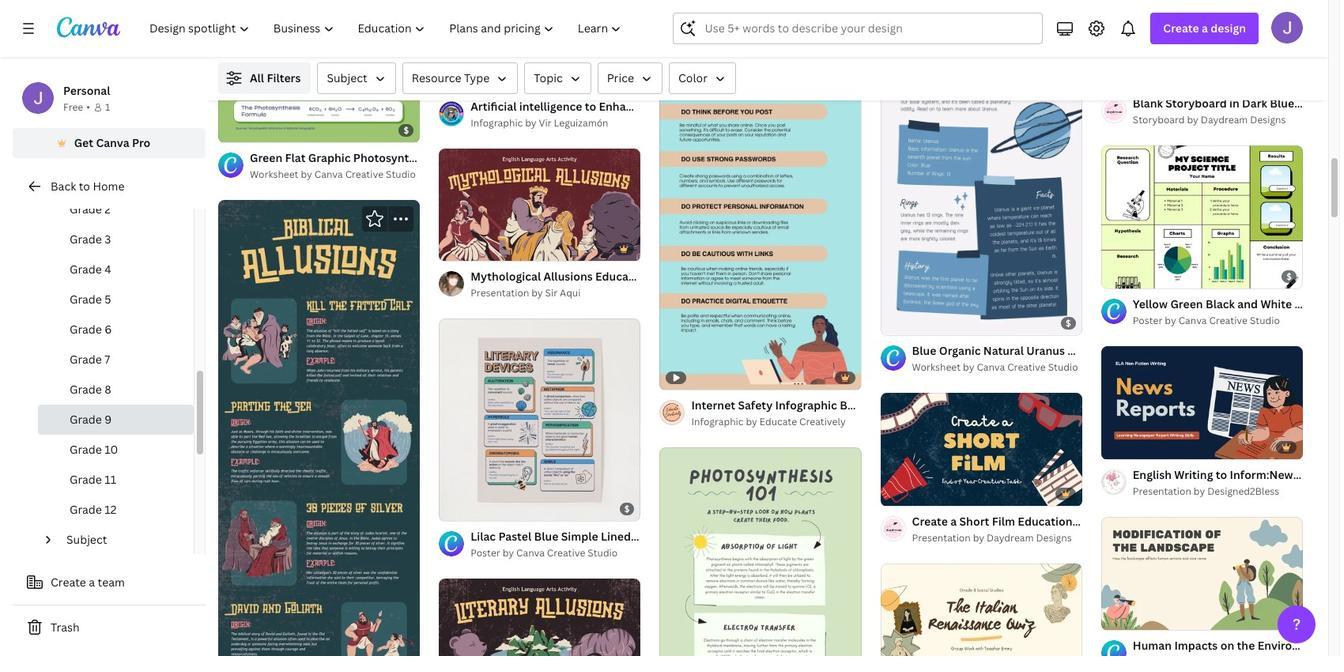 Task type: vqa. For each thing, say whether or not it's contained in the screenshot.


Task type: locate. For each thing, give the bounding box(es) containing it.
worksheet right astronomy
[[1167, 343, 1225, 358]]

get canva pro button
[[13, 128, 206, 158]]

infographic inside infographic by vir leguizamón link
[[471, 116, 523, 129]]

designs for storyboard by daydream designs
[[1250, 113, 1286, 127]]

designs
[[1250, 113, 1286, 127], [1036, 531, 1072, 544]]

create left design
[[1163, 21, 1199, 36]]

worksheet by canva creative studio link down graphic
[[250, 167, 420, 183]]

human impacts on the environment education presentation in a blue, green and brown hand drawn style image
[[1101, 517, 1303, 630]]

grade for grade 3
[[70, 232, 102, 247]]

presentation for presentation by daydream designs
[[912, 531, 971, 544]]

0 horizontal spatial designs
[[1036, 531, 1072, 544]]

internet safety infographic beige and blue simple style link
[[691, 397, 989, 414]]

subject button down the 12
[[60, 525, 184, 555]]

grade inside "link"
[[70, 442, 102, 457]]

worksheet
[[482, 150, 540, 165], [250, 168, 298, 181], [1167, 343, 1225, 358], [912, 360, 961, 374]]

poster by canva creative studio link for yellow green black and white simple lined science project poster landscape image
[[1133, 313, 1303, 329]]

infographic down "internet"
[[691, 415, 744, 428]]

worksheet down infographic by vir leguizamón
[[482, 150, 540, 165]]

1 vertical spatial poster by canva creative studio
[[471, 546, 618, 559]]

10
[[105, 442, 118, 457], [1130, 611, 1140, 623]]

0 vertical spatial worksheet by canva creative studio link
[[250, 167, 420, 183]]

grade left 5
[[70, 292, 102, 307]]

grade down the grade 9
[[70, 442, 102, 457]]

subject button
[[317, 62, 396, 94], [60, 525, 184, 555]]

presentation by designed2bless link
[[1133, 484, 1303, 500]]

1 vertical spatial infographic
[[775, 398, 837, 413]]

presentation
[[912, 17, 971, 31], [471, 287, 529, 300], [1133, 485, 1191, 498], [912, 531, 971, 544]]

organic
[[939, 343, 981, 358]]

0 vertical spatial create
[[1163, 21, 1199, 36]]

0 vertical spatial 10
[[105, 442, 118, 457]]

all
[[250, 70, 264, 85]]

blue
[[912, 343, 936, 358], [895, 398, 919, 413]]

30
[[909, 487, 920, 498]]

4 grade from the top
[[70, 292, 102, 307]]

daydream
[[1201, 113, 1248, 127], [987, 531, 1034, 544]]

10 grade from the top
[[70, 472, 102, 487]]

1 vertical spatial 3
[[1130, 270, 1135, 282]]

0 horizontal spatial poster
[[471, 546, 500, 559]]

1 vertical spatial subject
[[66, 532, 107, 547]]

1 of 18
[[1112, 441, 1140, 452]]

worksheet by canva creative studio link for natural
[[912, 359, 1082, 375]]

of for 'english writing to inform:newspaper report writing skills educational presentation in blue and yellow illustrative style' image
[[1119, 441, 1128, 452]]

grade for grade 2
[[70, 202, 102, 217]]

grade
[[70, 202, 102, 217], [70, 232, 102, 247], [70, 262, 102, 277], [70, 292, 102, 307], [70, 322, 102, 337], [70, 352, 102, 367], [70, 382, 102, 397], [70, 412, 102, 427], [70, 442, 102, 457], [70, 472, 102, 487], [70, 502, 102, 517]]

grade inside 'link'
[[70, 502, 102, 517]]

poster by canva creative studio for poster by canva creative studio link related to yellow green black and white simple lined science project poster landscape image
[[1133, 314, 1280, 328]]

style
[[962, 398, 989, 413]]

0 horizontal spatial subject
[[66, 532, 107, 547]]

presentation by sir aqui link
[[471, 286, 641, 302]]

create for create a team
[[51, 575, 86, 590]]

creative for presentation by canva creative studio "link" on the top of page
[[1017, 17, 1056, 31]]

type
[[464, 70, 490, 85]]

grade left 11
[[70, 472, 102, 487]]

create a design button
[[1151, 13, 1259, 44]]

1 of 3
[[1112, 270, 1135, 282], [450, 502, 473, 514]]

blue organic natural uranus planet astronomy worksheet image
[[880, 50, 1082, 335]]

canva inside button
[[96, 135, 129, 150]]

poster for poster by canva creative studio link related to yellow green black and white simple lined science project poster landscape image
[[1133, 314, 1162, 328]]

of for lilac pastel blue simple lined literary devices portrait educational poster image
[[457, 502, 465, 514]]

0 vertical spatial poster by canva creative studio
[[1133, 314, 1280, 328]]

1 horizontal spatial a
[[1202, 21, 1208, 36]]

1 vertical spatial designs
[[1036, 531, 1072, 544]]

1 vertical spatial 1 of 3 link
[[439, 319, 641, 521]]

filters
[[267, 70, 301, 85]]

create inside button
[[51, 575, 86, 590]]

resource type button
[[402, 62, 518, 94]]

1 inside 1 of 30 link
[[891, 487, 896, 498]]

creative
[[1017, 17, 1056, 31], [345, 168, 384, 181], [1209, 314, 1247, 328], [1007, 360, 1046, 374], [547, 546, 585, 559]]

1 vertical spatial 1 of 3
[[450, 502, 473, 514]]

3 grade from the top
[[70, 262, 102, 277]]

1 horizontal spatial infographic
[[691, 415, 744, 428]]

grade inside "link"
[[70, 472, 102, 487]]

daydream up renaissance quiz education presentation in a yellow and green hand drawn style image
[[987, 531, 1034, 544]]

0 vertical spatial 3
[[105, 232, 111, 247]]

grade left the 6
[[70, 322, 102, 337]]

2 vertical spatial 3
[[468, 502, 473, 514]]

3 for lilac pastel blue simple lined literary devices portrait educational poster image
[[468, 502, 473, 514]]

poster by canva creative studio for poster by canva creative studio link associated with lilac pastel blue simple lined literary devices portrait educational poster image
[[471, 546, 618, 559]]

grade 12 link
[[38, 495, 194, 525]]

graphic
[[308, 150, 351, 165]]

free
[[63, 100, 83, 114]]

Search search field
[[705, 13, 1033, 43]]

jacob simon image
[[1271, 12, 1303, 43]]

daydream right storyboard
[[1201, 113, 1248, 127]]

grade left 7
[[70, 352, 102, 367]]

1 of 3 for yellow green black and white simple lined science project poster landscape image
[[1112, 270, 1135, 282]]

1 horizontal spatial subject button
[[317, 62, 396, 94]]

0 vertical spatial subject
[[327, 70, 367, 85]]

1 horizontal spatial daydream
[[1201, 113, 1248, 127]]

personal
[[63, 83, 110, 98]]

canva
[[987, 17, 1015, 31], [96, 135, 129, 150], [314, 168, 343, 181], [1178, 314, 1207, 328], [977, 360, 1005, 374], [516, 546, 545, 559]]

8 grade from the top
[[70, 412, 102, 427]]

0 vertical spatial daydream
[[1201, 113, 1248, 127]]

0 vertical spatial poster
[[1133, 314, 1162, 328]]

1 horizontal spatial 1 of 3
[[1112, 270, 1135, 282]]

1 vertical spatial poster by canva creative studio link
[[471, 545, 641, 561]]

poster for poster by canva creative studio link associated with lilac pastel blue simple lined literary devices portrait educational poster image
[[471, 546, 500, 559]]

create a design
[[1163, 21, 1246, 36]]

0 vertical spatial blue
[[912, 343, 936, 358]]

0 horizontal spatial daydream
[[987, 531, 1034, 544]]

a left team
[[89, 575, 95, 590]]

presentation inside "link"
[[912, 17, 971, 31]]

1 horizontal spatial designs
[[1250, 113, 1286, 127]]

create
[[1163, 21, 1199, 36], [51, 575, 86, 590]]

poster by canva creative studio up 'literary allusions educational presentation in dark brown and yellow textured illustrative style' image
[[471, 546, 618, 559]]

grade 4
[[70, 262, 111, 277]]

1 vertical spatial poster
[[471, 546, 500, 559]]

1 horizontal spatial 3
[[468, 502, 473, 514]]

price button
[[597, 62, 662, 94]]

of for mythological allusions educational presentation in red and yellow textured illustrative style image
[[457, 242, 465, 254]]

grade left "2"
[[70, 202, 102, 217]]

of inside 1 of 10 link
[[1119, 611, 1128, 623]]

1 horizontal spatial poster by canva creative studio link
[[1133, 313, 1303, 329]]

1 horizontal spatial poster
[[1133, 314, 1162, 328]]

grade 7
[[70, 352, 110, 367]]

0 horizontal spatial poster by canva creative studio
[[471, 546, 618, 559]]

2 vertical spatial infographic
[[691, 415, 744, 428]]

0 horizontal spatial poster by canva creative studio link
[[471, 545, 641, 561]]

None search field
[[673, 13, 1043, 44]]

a inside button
[[89, 575, 95, 590]]

of for create a short film educational presentation in dark blue yellow textured flat graphic style image
[[898, 487, 907, 498]]

1 for "presentation by designed2bless" link
[[1112, 441, 1117, 452]]

green organic natural photosynthesis biology infographic image
[[660, 447, 861, 656]]

worksheet by canva creative studio link
[[250, 167, 420, 183], [912, 359, 1082, 375]]

3 for yellow green black and white simple lined science project poster landscape image
[[1130, 270, 1135, 282]]

1 inside 1 of 18 link
[[1112, 441, 1117, 452]]

0 horizontal spatial worksheet by canva creative studio link
[[250, 167, 420, 183]]

of inside 1 of 13 link
[[457, 242, 465, 254]]

team
[[98, 575, 125, 590]]

2
[[105, 202, 111, 217]]

poster by canva creative studio up astronomy
[[1133, 314, 1280, 328]]

grade left 8
[[70, 382, 102, 397]]

creative inside the green flat graphic photosynthesis biology worksheet worksheet by canva creative studio
[[345, 168, 384, 181]]

grade 11
[[70, 472, 116, 487]]

of for yellow green black and white simple lined science project poster landscape image
[[1119, 270, 1128, 282]]

1 grade from the top
[[70, 202, 102, 217]]

0 vertical spatial a
[[1202, 21, 1208, 36]]

0 horizontal spatial 10
[[105, 442, 118, 457]]

green flat graphic photosynthesis biology worksheet worksheet by canva creative studio
[[250, 150, 540, 181]]

top level navigation element
[[139, 13, 635, 44]]

1 horizontal spatial create
[[1163, 21, 1199, 36]]

lilac pastel blue simple lined literary devices portrait educational poster image
[[439, 319, 641, 521]]

create left team
[[51, 575, 86, 590]]

0 vertical spatial 1 of 3
[[1112, 270, 1135, 282]]

0 vertical spatial designs
[[1250, 113, 1286, 127]]

grade for grade 8
[[70, 382, 102, 397]]

of inside 1 of 30 link
[[898, 487, 907, 498]]

0 horizontal spatial 1 of 3 link
[[439, 319, 641, 521]]

poster by canva creative studio link for lilac pastel blue simple lined literary devices portrait educational poster image
[[471, 545, 641, 561]]

a inside dropdown button
[[1202, 21, 1208, 36]]

1 of 3 for lilac pastel blue simple lined literary devices portrait educational poster image
[[450, 502, 473, 514]]

0 horizontal spatial 1 of 3
[[450, 502, 473, 514]]

1 vertical spatial blue
[[895, 398, 919, 413]]

infographic by educate creatively link
[[691, 414, 861, 430]]

resource
[[412, 70, 461, 85]]

a for design
[[1202, 21, 1208, 36]]

0 horizontal spatial 3
[[105, 232, 111, 247]]

all filters button
[[218, 62, 311, 94]]

1 vertical spatial 10
[[1130, 611, 1140, 623]]

grade 12
[[70, 502, 117, 517]]

subject button down top level navigation element
[[317, 62, 396, 94]]

2 horizontal spatial 3
[[1130, 270, 1135, 282]]

0 horizontal spatial create
[[51, 575, 86, 590]]

6 grade from the top
[[70, 352, 102, 367]]

1 for poster by canva creative studio link associated with lilac pastel blue simple lined literary devices portrait educational poster image
[[450, 502, 455, 514]]

creative inside "link"
[[1017, 17, 1056, 31]]

presentation for presentation by sir aqui
[[471, 287, 529, 300]]

blue inside blue organic natural uranus planet astronomy worksheet worksheet by canva creative studio
[[912, 343, 936, 358]]

subject down the grade 12
[[66, 532, 107, 547]]

1 vertical spatial create
[[51, 575, 86, 590]]

5
[[105, 292, 111, 307]]

subject
[[327, 70, 367, 85], [66, 532, 107, 547]]

0 horizontal spatial infographic
[[471, 116, 523, 129]]

1 inside 1 of 13 link
[[450, 242, 455, 254]]

of inside 1 of 18 link
[[1119, 441, 1128, 452]]

grade 2
[[70, 202, 111, 217]]

1 of 18 link
[[1101, 346, 1303, 460]]

grade left 4
[[70, 262, 102, 277]]

by inside "link"
[[973, 17, 984, 31]]

1 for poster by canva creative studio link related to yellow green black and white simple lined science project poster landscape image
[[1112, 270, 1117, 282]]

create a short film educational presentation in dark blue yellow textured flat graphic style image
[[880, 392, 1082, 506]]

1 vertical spatial a
[[89, 575, 95, 590]]

all filters
[[250, 70, 301, 85]]

subject right the "filters"
[[327, 70, 367, 85]]

presentation for presentation by canva creative studio
[[912, 17, 971, 31]]

beige
[[840, 398, 870, 413]]

educate
[[760, 415, 797, 428]]

grade left 9
[[70, 412, 102, 427]]

2 grade from the top
[[70, 232, 102, 247]]

back to home link
[[13, 171, 206, 202]]

biology
[[439, 150, 480, 165]]

infographic
[[471, 116, 523, 129], [775, 398, 837, 413], [691, 415, 744, 428]]

creatively
[[799, 415, 846, 428]]

1 horizontal spatial poster by canva creative studio
[[1133, 314, 1280, 328]]

10 inside "link"
[[105, 442, 118, 457]]

5 grade from the top
[[70, 322, 102, 337]]

grade 10
[[70, 442, 118, 457]]

0 horizontal spatial a
[[89, 575, 95, 590]]

1 of 3 link for poster by canva creative studio link associated with lilac pastel blue simple lined literary devices portrait educational poster image
[[439, 319, 641, 521]]

0 vertical spatial infographic
[[471, 116, 523, 129]]

color
[[678, 70, 708, 85]]

1 vertical spatial worksheet by canva creative studio link
[[912, 359, 1082, 375]]

blue inside internet safety infographic beige and blue simple style infographic by educate creatively
[[895, 398, 919, 413]]

1 vertical spatial daydream
[[987, 531, 1034, 544]]

1 horizontal spatial 10
[[1130, 611, 1140, 623]]

a
[[1202, 21, 1208, 36], [89, 575, 95, 590]]

0 vertical spatial subject button
[[317, 62, 396, 94]]

1 horizontal spatial worksheet by canva creative studio link
[[912, 359, 1082, 375]]

grade down grade 2
[[70, 232, 102, 247]]

blue left 'organic'
[[912, 343, 936, 358]]

a left design
[[1202, 21, 1208, 36]]

worksheet by canva creative studio link down natural
[[912, 359, 1082, 375]]

7 grade from the top
[[70, 382, 102, 397]]

6
[[105, 322, 112, 337]]

11 grade from the top
[[70, 502, 102, 517]]

blue organic natural uranus planet astronomy worksheet link
[[912, 342, 1225, 359]]

18
[[1130, 441, 1140, 452]]

infographic left the vir
[[471, 116, 523, 129]]

1 horizontal spatial 1 of 3 link
[[1101, 146, 1303, 289]]

grade for grade 5
[[70, 292, 102, 307]]

$ for the worksheet by canva creative studio link associated with natural
[[1066, 317, 1071, 329]]

infographic up the 'creatively'
[[775, 398, 837, 413]]

0 vertical spatial poster by canva creative studio link
[[1133, 313, 1303, 329]]

0 horizontal spatial subject button
[[60, 525, 184, 555]]

0 vertical spatial 1 of 3 link
[[1101, 146, 1303, 289]]

create inside dropdown button
[[1163, 21, 1199, 36]]

blue right and
[[895, 398, 919, 413]]

9 grade from the top
[[70, 442, 102, 457]]

grade left the 12
[[70, 502, 102, 517]]

create for create a design
[[1163, 21, 1199, 36]]

grade for grade 12
[[70, 502, 102, 517]]

canva inside the green flat graphic photosynthesis biology worksheet worksheet by canva creative studio
[[314, 168, 343, 181]]

poster by canva creative studio
[[1133, 314, 1280, 328], [471, 546, 618, 559]]



Task type: describe. For each thing, give the bounding box(es) containing it.
infographic by vir leguizamón
[[471, 116, 608, 129]]

by inside the green flat graphic photosynthesis biology worksheet worksheet by canva creative studio
[[301, 168, 312, 181]]

blank storyboard in dark blue yellow textured flat graphic style image
[[1101, 0, 1303, 88]]

$ for poster by canva creative studio link associated with lilac pastel blue simple lined literary devices portrait educational poster image
[[624, 503, 630, 514]]

astronomy
[[1105, 343, 1164, 358]]

english writing to inform:newspaper report writing skills educational presentation in blue and yellow illustrative style image
[[1101, 346, 1303, 460]]

presentation by daydream designs link
[[912, 530, 1082, 546]]

blue organic natural uranus planet astronomy worksheet worksheet by canva creative studio
[[912, 343, 1225, 374]]

back to home
[[51, 179, 125, 194]]

grade for grade 4
[[70, 262, 102, 277]]

infographic by vir leguizamón link
[[471, 115, 641, 131]]

natural
[[983, 343, 1024, 358]]

biblical allusions educational infographic in dark green and yellow textured illustrative style image
[[218, 200, 420, 656]]

free •
[[63, 100, 90, 114]]

1 of 3 link for poster by canva creative studio link related to yellow green black and white simple lined science project poster landscape image
[[1101, 146, 1303, 289]]

1 for presentation by daydream designs link
[[891, 487, 896, 498]]

photosynthesis
[[353, 150, 437, 165]]

planet
[[1067, 343, 1102, 358]]

grade for grade 9
[[70, 412, 102, 427]]

green flat graphic photosynthesis biology worksheet image
[[218, 0, 420, 142]]

1 of 10 link
[[1101, 517, 1303, 630]]

trash link
[[13, 612, 206, 644]]

1 for presentation by sir aqui link
[[450, 242, 455, 254]]

grade 7 link
[[38, 345, 194, 375]]

topic
[[534, 70, 563, 85]]

grade 3
[[70, 232, 111, 247]]

literary allusions educational presentation in dark brown and yellow textured illustrative style image
[[439, 578, 641, 656]]

presentation by designed2bless
[[1133, 485, 1279, 498]]

worksheet by canva creative studio link for graphic
[[250, 167, 420, 183]]

grade for grade 6
[[70, 322, 102, 337]]

yellow green black and white simple lined science project poster landscape image
[[1101, 146, 1303, 289]]

leguizamón
[[554, 116, 608, 129]]

grade 2 link
[[38, 194, 194, 225]]

studio inside the green flat graphic photosynthesis biology worksheet worksheet by canva creative studio
[[386, 168, 416, 181]]

flat
[[285, 150, 306, 165]]

a for team
[[89, 575, 95, 590]]

worksheet down 'organic'
[[912, 360, 961, 374]]

grade 9
[[70, 412, 112, 427]]

trash
[[51, 620, 80, 635]]

presentation by canva creative studio
[[912, 17, 1088, 31]]

daydream for presentation
[[987, 531, 1034, 544]]

grade 4 link
[[38, 255, 194, 285]]

canva inside "link"
[[987, 17, 1015, 31]]

grade for grade 7
[[70, 352, 102, 367]]

grade 11 link
[[38, 465, 194, 495]]

storyboard
[[1133, 113, 1185, 127]]

renaissance quiz education presentation in a yellow and green hand drawn style image
[[880, 563, 1082, 656]]

home
[[93, 179, 125, 194]]

and
[[872, 398, 892, 413]]

creative inside blue organic natural uranus planet astronomy worksheet worksheet by canva creative studio
[[1007, 360, 1046, 374]]

grade 5
[[70, 292, 111, 307]]

creative for poster by canva creative studio link related to yellow green black and white simple lined science project poster landscape image
[[1209, 314, 1247, 328]]

daydream for storyboard
[[1201, 113, 1248, 127]]

design
[[1211, 21, 1246, 36]]

worksheet down green
[[250, 168, 298, 181]]

presentation by daydream designs
[[912, 531, 1072, 544]]

1 horizontal spatial subject
[[327, 70, 367, 85]]

1 inside 1 of 10 link
[[1112, 611, 1117, 623]]

7
[[105, 352, 110, 367]]

8
[[105, 382, 111, 397]]

2 horizontal spatial infographic
[[775, 398, 837, 413]]

1 of 30
[[891, 487, 920, 498]]

grade 10 link
[[38, 435, 194, 465]]

storyboard by daydream designs
[[1133, 113, 1286, 127]]

to
[[79, 179, 90, 194]]

creative for poster by canva creative studio link associated with lilac pastel blue simple lined literary devices portrait educational poster image
[[547, 546, 585, 559]]

13
[[468, 242, 477, 254]]

grade 5 link
[[38, 285, 194, 315]]

1 of 10
[[1112, 611, 1140, 623]]

9
[[105, 412, 112, 427]]

aqui
[[560, 287, 581, 300]]

presentation by canva creative studio link
[[912, 16, 1088, 32]]

price
[[607, 70, 634, 85]]

designed2bless
[[1207, 485, 1279, 498]]

grade 3 link
[[38, 225, 194, 255]]

topic button
[[524, 62, 591, 94]]

storyboard by daydream designs link
[[1133, 112, 1303, 128]]

grade for grade 10
[[70, 442, 102, 457]]

canva inside blue organic natural uranus planet astronomy worksheet worksheet by canva creative studio
[[977, 360, 1005, 374]]

by inside internet safety infographic beige and blue simple style infographic by educate creatively
[[746, 415, 757, 428]]

resource type
[[412, 70, 490, 85]]

internet
[[691, 398, 735, 413]]

by inside blue organic natural uranus planet astronomy worksheet worksheet by canva creative studio
[[963, 360, 974, 374]]

create a team button
[[13, 567, 206, 598]]

11
[[105, 472, 116, 487]]

grade 6
[[70, 322, 112, 337]]

vir
[[539, 116, 552, 129]]

artificial intelligence to enhance language skills infographic in blue 3d modern style image
[[439, 0, 641, 91]]

4
[[105, 262, 111, 277]]

safety
[[738, 398, 773, 413]]

get canva pro
[[74, 135, 150, 150]]

$ for the worksheet by canva creative studio link related to graphic
[[404, 124, 409, 136]]

•
[[86, 100, 90, 114]]

color button
[[669, 62, 736, 94]]

$ for poster by canva creative studio link related to yellow green black and white simple lined science project poster landscape image
[[1286, 271, 1292, 283]]

uranus
[[1026, 343, 1065, 358]]

of for 'human impacts on the environment education presentation in a blue, green and brown hand drawn style' image
[[1119, 611, 1128, 623]]

grade 8 link
[[38, 375, 194, 405]]

designs for presentation by daydream designs
[[1036, 531, 1072, 544]]

mythological allusions educational presentation in red and yellow textured illustrative style image
[[439, 148, 641, 261]]

create a team
[[51, 575, 125, 590]]

studio inside "link"
[[1058, 17, 1088, 31]]

back
[[51, 179, 76, 194]]

grade for grade 11
[[70, 472, 102, 487]]

studio inside blue organic natural uranus planet astronomy worksheet worksheet by canva creative studio
[[1048, 360, 1078, 374]]

grade 8
[[70, 382, 111, 397]]

1 of 13
[[450, 242, 477, 254]]

1 of 13 link
[[439, 148, 641, 261]]

simple
[[922, 398, 959, 413]]

green
[[250, 150, 282, 165]]

sir
[[545, 287, 557, 300]]

get
[[74, 135, 93, 150]]

presentation for presentation by designed2bless
[[1133, 485, 1191, 498]]

pro
[[132, 135, 150, 150]]

1 vertical spatial subject button
[[60, 525, 184, 555]]



